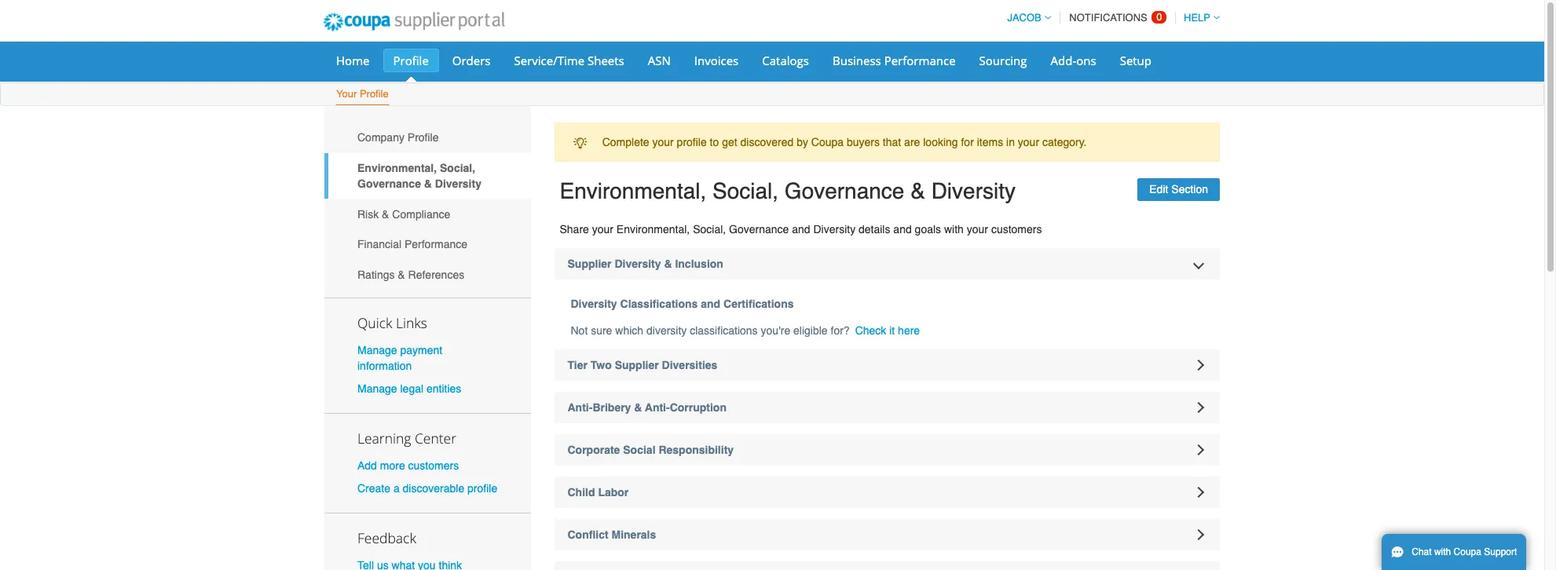 Task type: describe. For each thing, give the bounding box(es) containing it.
corruption
[[670, 401, 727, 414]]

jacob link
[[1000, 12, 1051, 24]]

not
[[571, 324, 588, 337]]

1 anti- from the left
[[568, 401, 593, 414]]

1 horizontal spatial and
[[792, 223, 810, 236]]

company profile link
[[324, 123, 531, 153]]

buyers
[[847, 136, 880, 149]]

ratings & references link
[[324, 260, 531, 290]]

social
[[623, 444, 656, 456]]

environmental, social, governance & diversity inside environmental, social, governance & diversity link
[[357, 162, 482, 190]]

eligible
[[793, 324, 828, 337]]

items
[[977, 136, 1003, 149]]

& inside heading
[[634, 401, 642, 414]]

entities
[[427, 383, 461, 395]]

supplier diversity & inclusion button
[[554, 248, 1220, 280]]

diversities
[[662, 359, 718, 372]]

get
[[722, 136, 737, 149]]

support
[[1484, 547, 1517, 558]]

orders
[[452, 53, 491, 68]]

add
[[357, 460, 377, 472]]

feedback
[[357, 529, 416, 548]]

edit section
[[1150, 183, 1208, 196]]

add-ons
[[1051, 53, 1096, 68]]

not sure which diversity classifications you're eligible for? check it here
[[571, 324, 920, 337]]

classifications
[[690, 324, 758, 337]]

diversity up sure
[[571, 298, 617, 310]]

0 vertical spatial profile
[[393, 53, 429, 68]]

goals
[[915, 223, 941, 236]]

0 horizontal spatial and
[[701, 298, 721, 310]]

asn link
[[638, 49, 681, 72]]

anti-bribery & anti-corruption button
[[554, 392, 1220, 423]]

manage legal entities
[[357, 383, 461, 395]]

supplier diversity & inclusion heading
[[554, 248, 1220, 280]]

discovered
[[740, 136, 794, 149]]

0
[[1157, 11, 1162, 23]]

your right share
[[592, 223, 614, 236]]

payment
[[400, 344, 442, 356]]

notifications 0
[[1069, 11, 1162, 24]]

financial performance
[[357, 238, 467, 251]]

tier two supplier diversities
[[568, 359, 718, 372]]

by
[[797, 136, 808, 149]]

coupa supplier portal image
[[313, 2, 515, 42]]

it
[[889, 324, 895, 337]]

diversity classifications and certifications
[[571, 298, 794, 310]]

0 vertical spatial customers
[[991, 223, 1042, 236]]

help link
[[1177, 12, 1220, 24]]

your profile
[[336, 88, 389, 100]]

complete
[[602, 136, 649, 149]]

child labor button
[[554, 477, 1220, 508]]

tier two supplier diversities button
[[554, 350, 1220, 381]]

share
[[560, 223, 589, 236]]

chat
[[1412, 547, 1432, 558]]

edit section link
[[1138, 179, 1220, 201]]

center
[[415, 429, 456, 448]]

performance for business performance
[[884, 53, 956, 68]]

invoices link
[[684, 49, 749, 72]]

asn
[[648, 53, 671, 68]]

company
[[357, 131, 405, 144]]

supplier inside tier two supplier diversities dropdown button
[[615, 359, 659, 372]]

compliance
[[392, 208, 450, 220]]

here
[[898, 324, 920, 337]]

add more customers link
[[357, 460, 459, 472]]

orders link
[[442, 49, 501, 72]]

add-
[[1051, 53, 1076, 68]]

your profile link
[[335, 85, 389, 105]]

& up risk & compliance link
[[424, 178, 432, 190]]

add more customers
[[357, 460, 459, 472]]

in
[[1006, 136, 1015, 149]]

risk
[[357, 208, 379, 220]]

home link
[[326, 49, 380, 72]]

check
[[855, 324, 886, 337]]

home
[[336, 53, 370, 68]]

manage for manage payment information
[[357, 344, 397, 356]]

corporate social responsibility heading
[[554, 434, 1220, 466]]

profile link
[[383, 49, 439, 72]]

add-ons link
[[1041, 49, 1107, 72]]

quick
[[357, 313, 392, 332]]

navigation containing notifications 0
[[1000, 2, 1220, 33]]

check it here link
[[855, 323, 920, 339]]

conflict minerals heading
[[554, 519, 1220, 551]]

looking
[[923, 136, 958, 149]]

conflict minerals
[[568, 529, 656, 541]]

your right in
[[1018, 136, 1039, 149]]

risk & compliance
[[357, 208, 450, 220]]

more
[[380, 460, 405, 472]]

business performance link
[[822, 49, 966, 72]]

financial performance link
[[324, 229, 531, 260]]

complete your profile to get discovered by coupa buyers that are looking for items in your category.
[[602, 136, 1087, 149]]

inclusion
[[675, 258, 723, 270]]

diversity
[[647, 324, 687, 337]]

share your environmental, social, governance and diversity details and goals with your customers
[[560, 223, 1042, 236]]



Task type: locate. For each thing, give the bounding box(es) containing it.
corporate
[[568, 444, 620, 456]]

social, down get on the top left of page
[[713, 179, 779, 204]]

diversity down for
[[931, 179, 1016, 204]]

learning
[[357, 429, 411, 448]]

1 horizontal spatial profile
[[677, 136, 707, 149]]

chat with coupa support
[[1412, 547, 1517, 558]]

& up goals
[[911, 179, 925, 204]]

governance up details
[[785, 179, 905, 204]]

social,
[[440, 162, 475, 174], [713, 179, 779, 204], [693, 223, 726, 236]]

0 horizontal spatial with
[[944, 223, 964, 236]]

profile for company profile
[[408, 131, 439, 144]]

business
[[833, 53, 881, 68]]

manage for manage legal entities
[[357, 383, 397, 395]]

risk & compliance link
[[324, 199, 531, 229]]

2 anti- from the left
[[645, 401, 670, 414]]

jacob
[[1007, 12, 1041, 24]]

classifications
[[620, 298, 698, 310]]

ratings
[[357, 269, 395, 281]]

1 vertical spatial supplier
[[615, 359, 659, 372]]

setup link
[[1110, 49, 1162, 72]]

certifications
[[724, 298, 794, 310]]

1 vertical spatial social,
[[713, 179, 779, 204]]

you're
[[761, 324, 790, 337]]

1 vertical spatial with
[[1434, 547, 1451, 558]]

1 vertical spatial performance
[[405, 238, 467, 251]]

heading
[[554, 562, 1220, 570]]

category.
[[1042, 136, 1087, 149]]

for?
[[831, 324, 850, 337]]

anti- down tier
[[568, 401, 593, 414]]

financial
[[357, 238, 401, 251]]

governance up risk & compliance
[[357, 178, 421, 190]]

0 horizontal spatial anti-
[[568, 401, 593, 414]]

child
[[568, 486, 595, 499]]

with
[[944, 223, 964, 236], [1434, 547, 1451, 558]]

0 vertical spatial coupa
[[811, 136, 844, 149]]

profile right discoverable
[[467, 483, 497, 495]]

supplier down share
[[568, 258, 612, 270]]

sheets
[[588, 53, 624, 68]]

create a discoverable profile
[[357, 483, 497, 495]]

manage payment information link
[[357, 344, 442, 372]]

governance
[[357, 178, 421, 190], [785, 179, 905, 204], [729, 223, 789, 236]]

responsibility
[[659, 444, 734, 456]]

service/time sheets
[[514, 53, 624, 68]]

0 horizontal spatial coupa
[[811, 136, 844, 149]]

corporate social responsibility
[[568, 444, 734, 456]]

and left details
[[792, 223, 810, 236]]

diversity up risk & compliance link
[[435, 178, 482, 190]]

company profile
[[357, 131, 439, 144]]

are
[[904, 136, 920, 149]]

0 vertical spatial profile
[[677, 136, 707, 149]]

tier
[[568, 359, 588, 372]]

anti-
[[568, 401, 593, 414], [645, 401, 670, 414]]

environmental, up supplier diversity & inclusion
[[617, 223, 690, 236]]

child labor heading
[[554, 477, 1220, 508]]

0 horizontal spatial environmental, social, governance & diversity
[[357, 162, 482, 190]]

coupa right by on the right top of page
[[811, 136, 844, 149]]

1 vertical spatial customers
[[408, 460, 459, 472]]

manage down information
[[357, 383, 397, 395]]

with right goals
[[944, 223, 964, 236]]

with right chat
[[1434, 547, 1451, 558]]

a
[[394, 483, 400, 495]]

invoices
[[694, 53, 739, 68]]

diversity inside environmental, social, governance & diversity link
[[435, 178, 482, 190]]

diversity up the classifications
[[615, 258, 661, 270]]

tier two supplier diversities heading
[[554, 350, 1220, 381]]

diversity inside supplier diversity & inclusion dropdown button
[[615, 258, 661, 270]]

create
[[357, 483, 390, 495]]

sure
[[591, 324, 612, 337]]

1 horizontal spatial customers
[[991, 223, 1042, 236]]

social, up inclusion
[[693, 223, 726, 236]]

labor
[[598, 486, 629, 499]]

chat with coupa support button
[[1382, 534, 1527, 570]]

0 horizontal spatial performance
[[405, 238, 467, 251]]

& left inclusion
[[664, 258, 672, 270]]

2 vertical spatial social,
[[693, 223, 726, 236]]

1 horizontal spatial anti-
[[645, 401, 670, 414]]

supplier
[[568, 258, 612, 270], [615, 359, 659, 372]]

& right ratings
[[398, 269, 405, 281]]

profile down coupa supplier portal image
[[393, 53, 429, 68]]

with inside 'button'
[[1434, 547, 1451, 558]]

1 vertical spatial environmental,
[[560, 179, 706, 204]]

1 vertical spatial profile
[[360, 88, 389, 100]]

references
[[408, 269, 464, 281]]

which
[[615, 324, 643, 337]]

profile inside alert
[[677, 136, 707, 149]]

environmental, down complete
[[560, 179, 706, 204]]

supplier inside supplier diversity & inclusion dropdown button
[[568, 258, 612, 270]]

discoverable
[[403, 483, 464, 495]]

environmental, social, governance & diversity link
[[324, 153, 531, 199]]

corporate social responsibility button
[[554, 434, 1220, 466]]

your right complete
[[652, 136, 674, 149]]

1 horizontal spatial environmental, social, governance & diversity
[[560, 179, 1016, 204]]

& right bribery
[[634, 401, 642, 414]]

coupa inside alert
[[811, 136, 844, 149]]

customers
[[991, 223, 1042, 236], [408, 460, 459, 472]]

profile left to
[[677, 136, 707, 149]]

performance right business
[[884, 53, 956, 68]]

notifications
[[1069, 12, 1148, 24]]

0 horizontal spatial customers
[[408, 460, 459, 472]]

links
[[396, 313, 427, 332]]

minerals
[[612, 529, 656, 541]]

coupa inside 'button'
[[1454, 547, 1482, 558]]

anti-bribery & anti-corruption heading
[[554, 392, 1220, 423]]

your right goals
[[967, 223, 988, 236]]

1 horizontal spatial performance
[[884, 53, 956, 68]]

performance for financial performance
[[405, 238, 467, 251]]

2 vertical spatial profile
[[408, 131, 439, 144]]

manage inside manage payment information
[[357, 344, 397, 356]]

1 manage from the top
[[357, 344, 397, 356]]

0 vertical spatial manage
[[357, 344, 397, 356]]

0 horizontal spatial supplier
[[568, 258, 612, 270]]

2 vertical spatial environmental,
[[617, 223, 690, 236]]

0 vertical spatial environmental,
[[357, 162, 437, 174]]

anti- up corporate social responsibility in the left of the page
[[645, 401, 670, 414]]

0 vertical spatial with
[[944, 223, 964, 236]]

service/time sheets link
[[504, 49, 635, 72]]

supplier diversity & inclusion
[[568, 258, 723, 270]]

profile for your profile
[[360, 88, 389, 100]]

1 horizontal spatial supplier
[[615, 359, 659, 372]]

navigation
[[1000, 2, 1220, 33]]

section
[[1172, 183, 1208, 196]]

governance up certifications
[[729, 223, 789, 236]]

manage
[[357, 344, 397, 356], [357, 383, 397, 395]]

& inside "heading"
[[664, 258, 672, 270]]

profile right your
[[360, 88, 389, 100]]

setup
[[1120, 53, 1152, 68]]

and left goals
[[894, 223, 912, 236]]

& right risk
[[382, 208, 389, 220]]

catalogs
[[762, 53, 809, 68]]

help
[[1184, 12, 1211, 24]]

environmental, down company profile
[[357, 162, 437, 174]]

sourcing
[[979, 53, 1027, 68]]

2 horizontal spatial and
[[894, 223, 912, 236]]

anti-bribery & anti-corruption
[[568, 401, 727, 414]]

environmental,
[[357, 162, 437, 174], [560, 179, 706, 204], [617, 223, 690, 236]]

information
[[357, 359, 412, 372]]

performance up references
[[405, 238, 467, 251]]

1 horizontal spatial with
[[1434, 547, 1451, 558]]

0 vertical spatial performance
[[884, 53, 956, 68]]

0 horizontal spatial profile
[[467, 483, 497, 495]]

ratings & references
[[357, 269, 464, 281]]

edit
[[1150, 183, 1169, 196]]

your
[[336, 88, 357, 100]]

0 vertical spatial supplier
[[568, 258, 612, 270]]

profile up environmental, social, governance & diversity link
[[408, 131, 439, 144]]

and up classifications
[[701, 298, 721, 310]]

0 vertical spatial social,
[[440, 162, 475, 174]]

supplier down which at bottom left
[[615, 359, 659, 372]]

diversity left details
[[813, 223, 856, 236]]

learning center
[[357, 429, 456, 448]]

1 vertical spatial profile
[[467, 483, 497, 495]]

ons
[[1076, 53, 1096, 68]]

coupa left support
[[1454, 547, 1482, 558]]

for
[[961, 136, 974, 149]]

bribery
[[593, 401, 631, 414]]

environmental, social, governance & diversity up compliance
[[357, 162, 482, 190]]

conflict
[[568, 529, 609, 541]]

to
[[710, 136, 719, 149]]

diversity
[[435, 178, 482, 190], [931, 179, 1016, 204], [813, 223, 856, 236], [615, 258, 661, 270], [571, 298, 617, 310]]

business performance
[[833, 53, 956, 68]]

1 vertical spatial coupa
[[1454, 547, 1482, 558]]

manage payment information
[[357, 344, 442, 372]]

legal
[[400, 383, 423, 395]]

1 vertical spatial manage
[[357, 383, 397, 395]]

manage up information
[[357, 344, 397, 356]]

catalogs link
[[752, 49, 819, 72]]

1 horizontal spatial coupa
[[1454, 547, 1482, 558]]

coupa
[[811, 136, 844, 149], [1454, 547, 1482, 558]]

quick links
[[357, 313, 427, 332]]

social, down company profile link
[[440, 162, 475, 174]]

environmental, social, governance & diversity up share your environmental, social, governance and diversity details and goals with your customers
[[560, 179, 1016, 204]]

complete your profile to get discovered by coupa buyers that are looking for items in your category. alert
[[554, 123, 1220, 162]]

that
[[883, 136, 901, 149]]

social, inside environmental, social, governance & diversity link
[[440, 162, 475, 174]]

2 manage from the top
[[357, 383, 397, 395]]



Task type: vqa. For each thing, say whether or not it's contained in the screenshot.
the 'active' corresponding to terryturtle85@gmail.com
no



